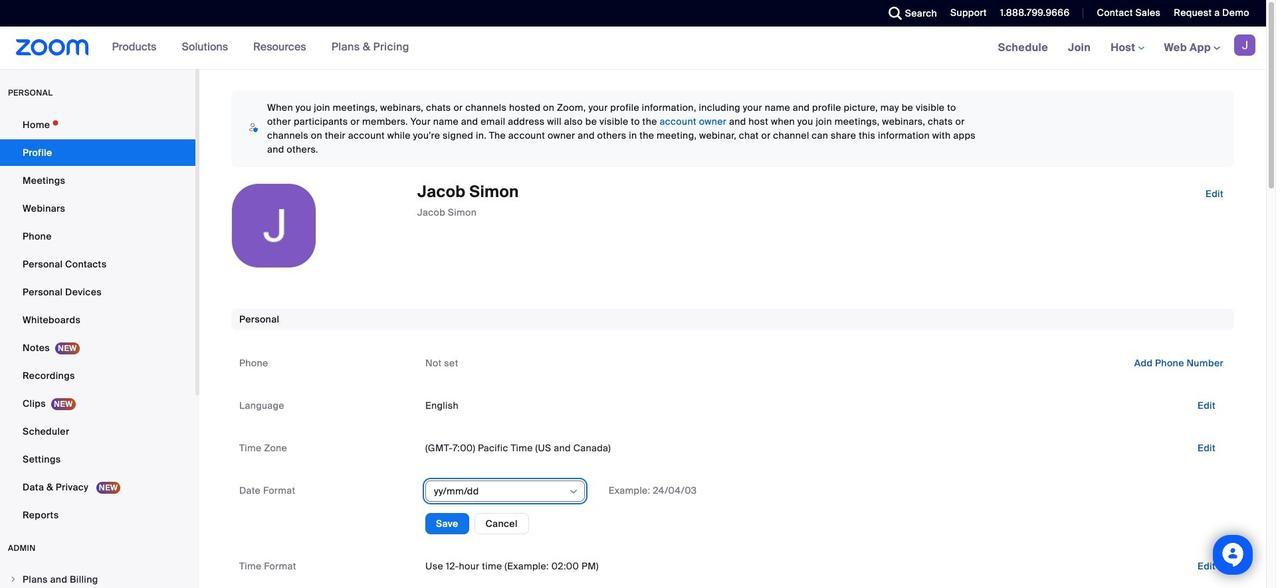 Task type: describe. For each thing, give the bounding box(es) containing it.
zoom logo image
[[16, 39, 89, 56]]

personal menu menu
[[0, 112, 195, 530]]

user photo image
[[232, 184, 316, 268]]

show options image
[[568, 487, 579, 498]]



Task type: vqa. For each thing, say whether or not it's contained in the screenshot.
'User photo'
yes



Task type: locate. For each thing, give the bounding box(es) containing it.
product information navigation
[[102, 27, 419, 69]]

right image
[[9, 576, 17, 584]]

banner
[[0, 27, 1266, 70]]

profile picture image
[[1234, 35, 1255, 56]]

meetings navigation
[[988, 27, 1266, 70]]

edit user photo image
[[263, 220, 284, 232]]

menu item
[[0, 568, 195, 589]]



